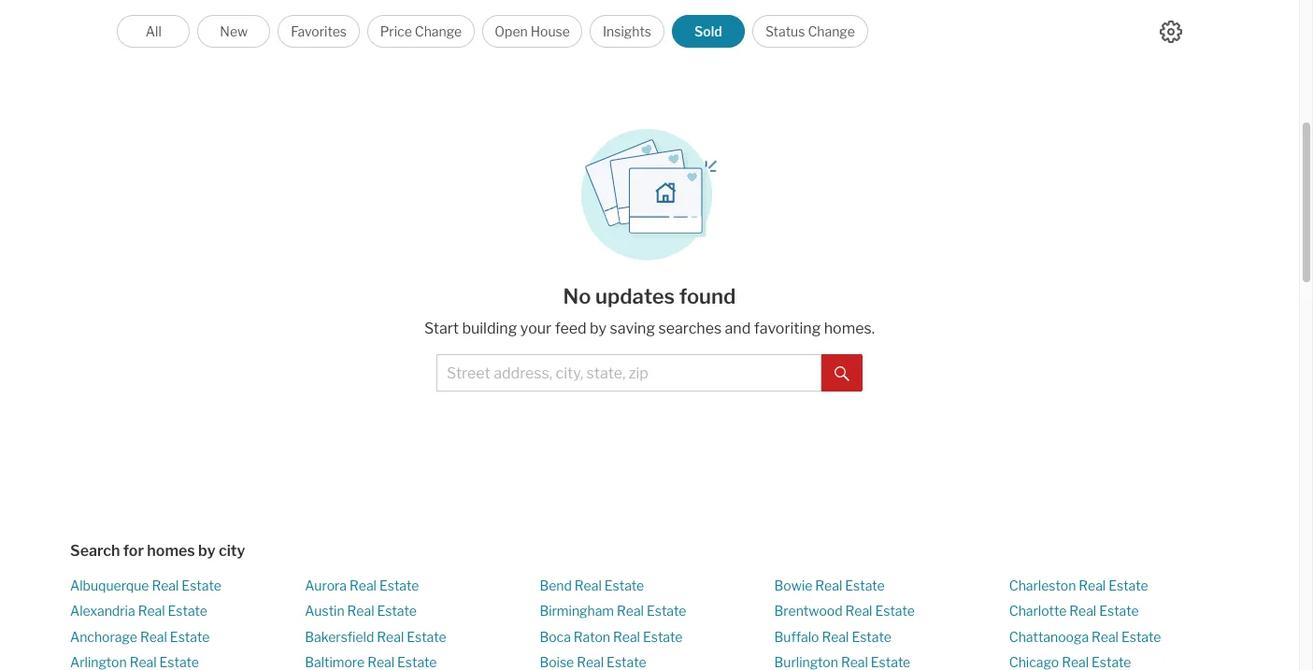 Task type: describe. For each thing, give the bounding box(es) containing it.
anchorage real estate link
[[70, 628, 210, 644]]

aurora real estate link
[[305, 578, 419, 593]]

real for bakersfield real estate
[[377, 628, 404, 644]]

alexandria
[[70, 603, 135, 619]]

estate for aurora real estate
[[379, 578, 419, 593]]

open
[[495, 23, 528, 39]]

arlington real estate link
[[70, 654, 199, 670]]

Price Change radio
[[367, 15, 475, 48]]

estate for bakersfield real estate
[[407, 628, 446, 644]]

estate for charlotte real estate
[[1099, 603, 1139, 619]]

real for baltimore real estate
[[367, 654, 394, 670]]

sold
[[694, 23, 722, 39]]

estate for baltimore real estate
[[397, 654, 437, 670]]

real for bowie real estate
[[815, 578, 842, 593]]

change for status change
[[808, 23, 855, 39]]

option group containing all
[[117, 15, 868, 48]]

real for charlotte real estate
[[1069, 603, 1096, 619]]

real down birmingham real estate link
[[613, 628, 640, 644]]

aurora real estate
[[305, 578, 419, 593]]

bowie real estate link
[[774, 578, 885, 593]]

austin
[[305, 603, 344, 619]]

estate for boise real estate
[[607, 654, 646, 670]]

homes.
[[824, 320, 875, 337]]

real for anchorage real estate
[[140, 628, 167, 644]]

no updates found
[[563, 284, 736, 308]]

real for bend real estate
[[575, 578, 602, 593]]

status
[[765, 23, 805, 39]]

bend
[[540, 578, 572, 593]]

start
[[424, 320, 459, 337]]

chattanooga
[[1009, 628, 1089, 644]]

bend real estate link
[[540, 578, 644, 593]]

open house
[[495, 23, 570, 39]]

All radio
[[117, 15, 190, 48]]

search
[[70, 542, 120, 560]]

estate for burlington real estate
[[871, 654, 910, 670]]

real for chattanooga real estate
[[1092, 628, 1119, 644]]

real for alexandria real estate
[[138, 603, 165, 619]]

bakersfield real estate
[[305, 628, 446, 644]]

estate for albuquerque real estate
[[182, 578, 221, 593]]

real for brentwood real estate
[[845, 603, 872, 619]]

Street address, city, state, zip search field
[[437, 354, 821, 392]]

real for buffalo real estate
[[822, 628, 849, 644]]

albuquerque
[[70, 578, 149, 593]]

submit search image
[[834, 366, 849, 381]]

estate for arlington real estate
[[159, 654, 199, 670]]

raton
[[574, 628, 610, 644]]

chattanooga real estate link
[[1009, 628, 1161, 644]]

bakersfield
[[305, 628, 374, 644]]

bowie real estate
[[774, 578, 885, 593]]

searches
[[658, 320, 722, 337]]

chattanooga real estate
[[1009, 628, 1161, 644]]

for
[[123, 542, 144, 560]]

estate for anchorage real estate
[[170, 628, 210, 644]]

real for aurora real estate
[[350, 578, 377, 593]]

charlotte
[[1009, 603, 1067, 619]]

charleston real estate link
[[1009, 578, 1148, 593]]

charlotte real estate link
[[1009, 603, 1139, 619]]

alexandria real estate link
[[70, 603, 207, 619]]

albuquerque real estate link
[[70, 578, 221, 593]]

estate for alexandria real estate
[[168, 603, 207, 619]]

all
[[146, 23, 161, 39]]

baltimore
[[305, 654, 365, 670]]

buffalo real estate
[[774, 628, 891, 644]]

boise real estate link
[[540, 654, 646, 670]]

real for birmingham real estate
[[617, 603, 644, 619]]



Task type: locate. For each thing, give the bounding box(es) containing it.
estate down birmingham real estate link
[[643, 628, 683, 644]]

charleston real estate
[[1009, 578, 1148, 593]]

and
[[725, 320, 751, 337]]

price change
[[380, 23, 462, 39]]

estate
[[182, 578, 221, 593], [379, 578, 419, 593], [604, 578, 644, 593], [845, 578, 885, 593], [1109, 578, 1148, 593], [168, 603, 207, 619], [377, 603, 417, 619], [647, 603, 686, 619], [875, 603, 915, 619], [1099, 603, 1139, 619], [170, 628, 210, 644], [407, 628, 446, 644], [643, 628, 683, 644], [852, 628, 891, 644], [1121, 628, 1161, 644], [159, 654, 199, 670], [397, 654, 437, 670], [607, 654, 646, 670], [871, 654, 910, 670], [1092, 654, 1131, 670]]

search for homes by city
[[70, 542, 245, 560]]

estate up "birmingham real estate"
[[604, 578, 644, 593]]

change right status
[[808, 23, 855, 39]]

anchorage
[[70, 628, 137, 644]]

0 horizontal spatial change
[[415, 23, 462, 39]]

real down "alexandria real estate"
[[140, 628, 167, 644]]

real up chattanooga real estate
[[1069, 603, 1096, 619]]

real for albuquerque real estate
[[152, 578, 179, 593]]

estate down brentwood real estate link
[[852, 628, 891, 644]]

house
[[531, 23, 570, 39]]

chicago real estate link
[[1009, 654, 1131, 670]]

real up birmingham
[[575, 578, 602, 593]]

estate for bowie real estate
[[845, 578, 885, 593]]

buffalo
[[774, 628, 819, 644]]

estate up chattanooga real estate
[[1099, 603, 1139, 619]]

feed
[[555, 320, 586, 337]]

albuquerque real estate
[[70, 578, 221, 593]]

bakersfield real estate link
[[305, 628, 446, 644]]

estate for bend real estate
[[604, 578, 644, 593]]

estate up baltimore real estate
[[407, 628, 446, 644]]

estate down bakersfield real estate
[[397, 654, 437, 670]]

by
[[590, 320, 607, 337], [198, 542, 216, 560]]

boca raton real estate link
[[540, 628, 683, 644]]

found
[[679, 284, 736, 308]]

Sold radio
[[672, 15, 745, 48]]

change inside radio
[[415, 23, 462, 39]]

real up austin real estate link
[[350, 578, 377, 593]]

birmingham real estate link
[[540, 603, 686, 619]]

option group
[[117, 15, 868, 48]]

real up boca raton real estate link
[[617, 603, 644, 619]]

1 vertical spatial by
[[198, 542, 216, 560]]

Open House radio
[[482, 15, 582, 48]]

charlotte real estate
[[1009, 603, 1139, 619]]

burlington
[[774, 654, 838, 670]]

anchorage real estate
[[70, 628, 210, 644]]

0 vertical spatial by
[[590, 320, 607, 337]]

real up baltimore real estate
[[377, 628, 404, 644]]

estate down boca raton real estate link
[[607, 654, 646, 670]]

estate for birmingham real estate
[[647, 603, 686, 619]]

real up charlotte real estate link
[[1079, 578, 1106, 593]]

brentwood real estate
[[774, 603, 915, 619]]

saving
[[610, 320, 655, 337]]

brentwood real estate link
[[774, 603, 915, 619]]

2 change from the left
[[808, 23, 855, 39]]

estate for buffalo real estate
[[852, 628, 891, 644]]

real down albuquerque real estate
[[138, 603, 165, 619]]

status change
[[765, 23, 855, 39]]

estate for brentwood real estate
[[875, 603, 915, 619]]

estate down chattanooga real estate 'link'
[[1092, 654, 1131, 670]]

building
[[462, 320, 517, 337]]

updates
[[595, 284, 675, 308]]

estate up charlotte real estate link
[[1109, 578, 1148, 593]]

new
[[220, 23, 248, 39]]

estate for austin real estate
[[377, 603, 417, 619]]

real down homes
[[152, 578, 179, 593]]

favoriting
[[754, 320, 821, 337]]

real up brentwood real estate
[[815, 578, 842, 593]]

real down chattanooga real estate
[[1062, 654, 1089, 670]]

real
[[152, 578, 179, 593], [350, 578, 377, 593], [575, 578, 602, 593], [815, 578, 842, 593], [1079, 578, 1106, 593], [138, 603, 165, 619], [347, 603, 374, 619], [617, 603, 644, 619], [845, 603, 872, 619], [1069, 603, 1096, 619], [140, 628, 167, 644], [377, 628, 404, 644], [613, 628, 640, 644], [822, 628, 849, 644], [1092, 628, 1119, 644], [130, 654, 157, 670], [367, 654, 394, 670], [577, 654, 604, 670], [841, 654, 868, 670], [1062, 654, 1089, 670]]

your
[[520, 320, 552, 337]]

change for price change
[[415, 23, 462, 39]]

boca raton real estate
[[540, 628, 683, 644]]

arlington real estate
[[70, 654, 199, 670]]

chicago real estate
[[1009, 654, 1131, 670]]

0 horizontal spatial by
[[198, 542, 216, 560]]

real for boise real estate
[[577, 654, 604, 670]]

New radio
[[197, 15, 270, 48]]

buffalo real estate link
[[774, 628, 891, 644]]

estate up austin real estate
[[379, 578, 419, 593]]

estate down "alexandria real estate"
[[170, 628, 210, 644]]

burlington real estate
[[774, 654, 910, 670]]

real for burlington real estate
[[841, 654, 868, 670]]

estate for chicago real estate
[[1092, 654, 1131, 670]]

1 horizontal spatial by
[[590, 320, 607, 337]]

boca
[[540, 628, 571, 644]]

real down raton on the bottom of the page
[[577, 654, 604, 670]]

estate up brentwood real estate link
[[845, 578, 885, 593]]

estate for chattanooga real estate
[[1121, 628, 1161, 644]]

Favorites radio
[[278, 15, 360, 48]]

estate up the buffalo real estate
[[875, 603, 915, 619]]

real down buffalo real estate link
[[841, 654, 868, 670]]

boise
[[540, 654, 574, 670]]

alexandria real estate
[[70, 603, 207, 619]]

brentwood
[[774, 603, 843, 619]]

homes
[[147, 542, 195, 560]]

price
[[380, 23, 412, 39]]

real down bakersfield real estate
[[367, 654, 394, 670]]

aurora
[[305, 578, 347, 593]]

Status Change radio
[[752, 15, 868, 48]]

real down anchorage real estate
[[130, 654, 157, 670]]

estate up boca raton real estate link
[[647, 603, 686, 619]]

by right feed
[[590, 320, 607, 337]]

burlington real estate link
[[774, 654, 910, 670]]

boise real estate
[[540, 654, 646, 670]]

real down 'aurora real estate' link
[[347, 603, 374, 619]]

estate down albuquerque real estate
[[168, 603, 207, 619]]

real for arlington real estate
[[130, 654, 157, 670]]

estate down homes
[[182, 578, 221, 593]]

insights
[[603, 23, 651, 39]]

birmingham real estate
[[540, 603, 686, 619]]

1 change from the left
[[415, 23, 462, 39]]

by left 'city'
[[198, 542, 216, 560]]

estate down the buffalo real estate
[[871, 654, 910, 670]]

austin real estate link
[[305, 603, 417, 619]]

chicago
[[1009, 654, 1059, 670]]

real up burlington real estate link
[[822, 628, 849, 644]]

arlington
[[70, 654, 127, 670]]

real for austin real estate
[[347, 603, 374, 619]]

Insights radio
[[590, 15, 664, 48]]

favorites
[[291, 23, 347, 39]]

charleston
[[1009, 578, 1076, 593]]

real for chicago real estate
[[1062, 654, 1089, 670]]

austin real estate
[[305, 603, 417, 619]]

birmingham
[[540, 603, 614, 619]]

bowie
[[774, 578, 812, 593]]

estate for charleston real estate
[[1109, 578, 1148, 593]]

estate down anchorage real estate
[[159, 654, 199, 670]]

city
[[219, 542, 245, 560]]

baltimore real estate
[[305, 654, 437, 670]]

baltimore real estate link
[[305, 654, 437, 670]]

estate up bakersfield real estate
[[377, 603, 417, 619]]

start building your feed by saving searches and favoriting homes.
[[424, 320, 875, 337]]

real for charleston real estate
[[1079, 578, 1106, 593]]

real up the buffalo real estate
[[845, 603, 872, 619]]

real down charlotte real estate link
[[1092, 628, 1119, 644]]

no
[[563, 284, 591, 308]]

estate down charlotte real estate link
[[1121, 628, 1161, 644]]

change
[[415, 23, 462, 39], [808, 23, 855, 39]]

bend real estate
[[540, 578, 644, 593]]

change right price
[[415, 23, 462, 39]]

change inside radio
[[808, 23, 855, 39]]

1 horizontal spatial change
[[808, 23, 855, 39]]



Task type: vqa. For each thing, say whether or not it's contained in the screenshot.
Breckenridge
no



